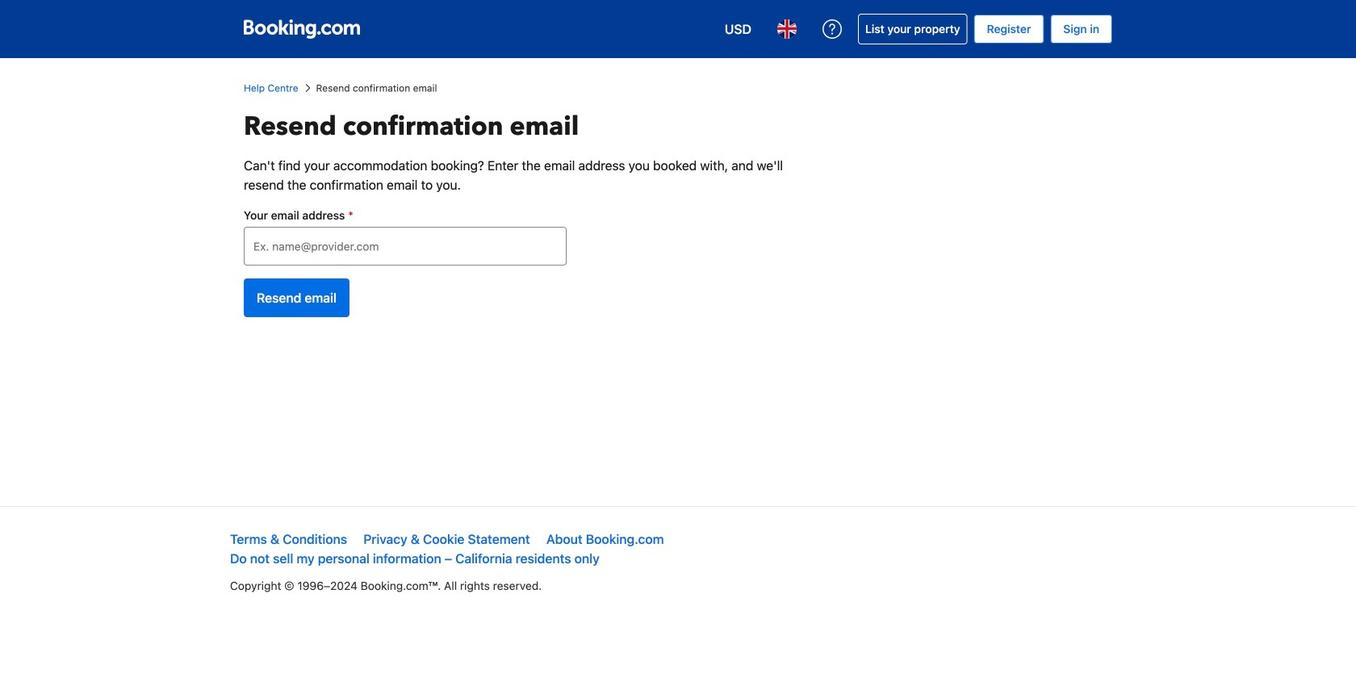 Task type: locate. For each thing, give the bounding box(es) containing it.
booking.com online hotel reservations image
[[244, 19, 360, 39]]



Task type: vqa. For each thing, say whether or not it's contained in the screenshot.
the Ex. name@provider.com field
yes



Task type: describe. For each thing, give the bounding box(es) containing it.
Ex. name@provider.com field
[[244, 227, 567, 266]]



